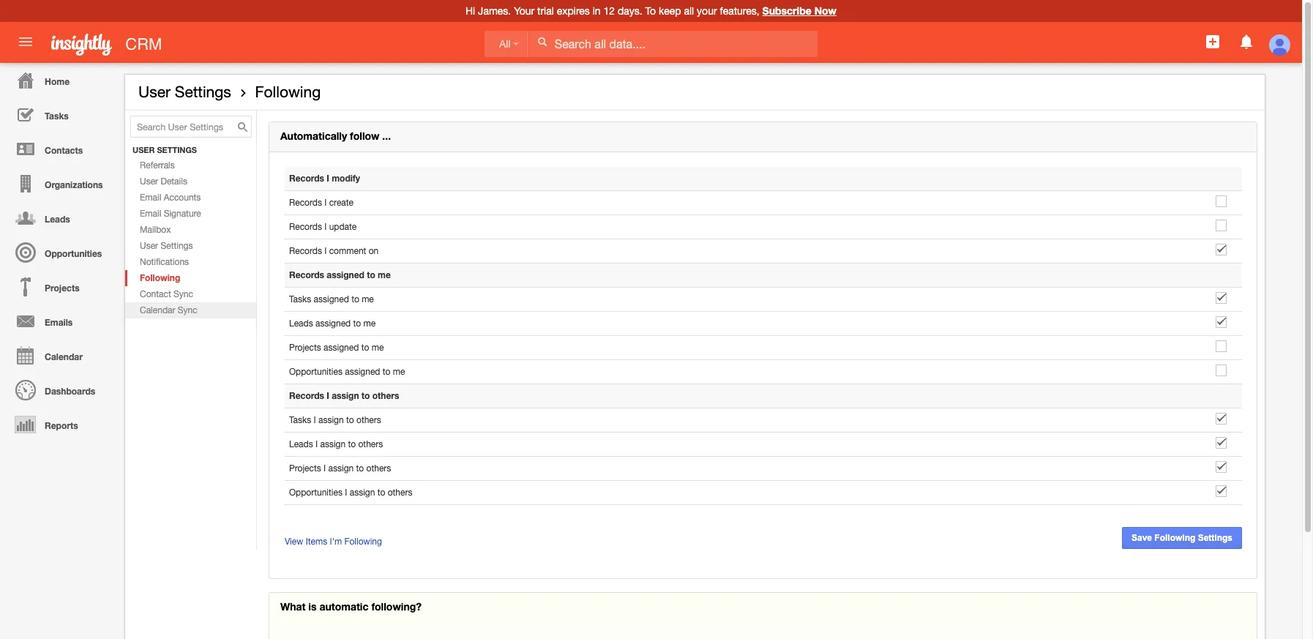 Task type: vqa. For each thing, say whether or not it's contained in the screenshot.
others related to Opportunities I assign to others
yes



Task type: describe. For each thing, give the bounding box(es) containing it.
view items i'm following
[[285, 537, 382, 547]]

i for opportunities i assign to others
[[345, 488, 347, 498]]

records for records i create
[[289, 198, 322, 208]]

projects for projects assigned to me
[[289, 343, 321, 353]]

signature
[[164, 209, 201, 219]]

subscribe now link
[[763, 4, 837, 17]]

organizations link
[[4, 166, 117, 201]]

reports
[[45, 420, 78, 431]]

me for leads assigned to me
[[364, 319, 376, 329]]

following?
[[372, 600, 422, 613]]

opportunities for opportunities i assign to others
[[289, 488, 343, 498]]

records i create
[[289, 198, 354, 208]]

notifications
[[140, 257, 189, 267]]

assigned for tasks
[[314, 294, 349, 305]]

records i assign to others
[[289, 390, 399, 401]]

others for tasks i assign to others
[[357, 415, 381, 425]]

records i update
[[289, 222, 357, 232]]

0 vertical spatial following link
[[255, 83, 321, 100]]

calendar inside calendar link
[[45, 351, 83, 362]]

assigned for records
[[327, 270, 365, 280]]

notifications link
[[125, 254, 256, 270]]

features,
[[720, 5, 760, 17]]

records for records i modify
[[289, 173, 324, 184]]

0 vertical spatial user
[[138, 83, 171, 100]]

reports link
[[4, 407, 117, 442]]

2 email from the top
[[140, 209, 161, 219]]

contact sync link
[[125, 286, 256, 302]]

12
[[604, 5, 615, 17]]

notifications image
[[1238, 33, 1256, 51]]

expires
[[557, 5, 590, 17]]

view items i'm following link
[[285, 537, 382, 547]]

details
[[161, 177, 187, 187]]

home link
[[4, 63, 117, 97]]

settings
[[157, 145, 197, 155]]

to down records i assign to others
[[346, 415, 354, 425]]

leads for leads assigned to me
[[289, 319, 313, 329]]

save following settings button
[[1122, 527, 1243, 549]]

to up opportunities assigned to me
[[361, 343, 369, 353]]

dashboards
[[45, 386, 95, 397]]

others for opportunities i assign to others
[[388, 488, 413, 498]]

others for projects i assign to others
[[367, 464, 391, 474]]

records i modify
[[289, 173, 360, 184]]

i for leads i assign to others
[[316, 439, 318, 450]]

save
[[1132, 533, 1153, 543]]

items
[[306, 537, 327, 547]]

following inside save following settings button
[[1155, 533, 1196, 543]]

automatically follow ...
[[280, 130, 391, 142]]

settings inside user settings referrals user details email accounts email signature mailbox user settings notifications following contact sync calendar sync
[[161, 241, 193, 251]]

records for records i assign to others
[[289, 390, 324, 401]]

now
[[815, 4, 837, 17]]

leads link
[[4, 201, 117, 235]]

days.
[[618, 5, 643, 17]]

in
[[593, 5, 601, 17]]

comment
[[329, 246, 366, 256]]

projects for projects
[[45, 283, 80, 294]]

automatically
[[280, 130, 347, 142]]

mailbox
[[140, 225, 171, 235]]

all
[[684, 5, 694, 17]]

leads assigned to me
[[289, 319, 376, 329]]

i for records i modify
[[327, 173, 329, 184]]

1 email from the top
[[140, 193, 161, 203]]

assign for tasks
[[319, 415, 344, 425]]

to up records i assign to others
[[383, 367, 391, 377]]

to up projects i assign to others
[[348, 439, 356, 450]]

automatic
[[320, 600, 369, 613]]

others for records i assign to others
[[373, 390, 399, 401]]

1 vertical spatial user settings link
[[125, 238, 256, 254]]

to
[[646, 5, 656, 17]]

0 vertical spatial settings
[[175, 83, 231, 100]]

hi james. your trial expires in 12 days. to keep all your features, subscribe now
[[466, 4, 837, 17]]

assign for records
[[332, 390, 359, 401]]

calendar sync link
[[125, 302, 256, 319]]

opportunities assigned to me
[[289, 367, 405, 377]]

opportunities i assign to others
[[289, 488, 413, 498]]

projects assigned to me
[[289, 343, 384, 353]]

following inside user settings referrals user details email accounts email signature mailbox user settings notifications following contact sync calendar sync
[[140, 272, 180, 283]]

your
[[514, 5, 535, 17]]

update
[[329, 222, 357, 232]]

records i comment on
[[289, 246, 379, 256]]

i for projects i assign to others
[[324, 464, 326, 474]]

to up opportunities i assign to others
[[356, 464, 364, 474]]

modify
[[332, 173, 360, 184]]

hi
[[466, 5, 475, 17]]

assigned for leads
[[316, 319, 351, 329]]

what is automatic following?
[[280, 600, 422, 613]]

to down records assigned to me
[[352, 294, 359, 305]]

referrals
[[140, 160, 175, 171]]

assign for leads
[[320, 439, 346, 450]]

save following settings
[[1132, 533, 1233, 543]]

to down projects i assign to others
[[378, 488, 385, 498]]

organizations
[[45, 179, 103, 190]]

contacts link
[[4, 132, 117, 166]]

me for records assigned to me
[[378, 270, 391, 280]]

accounts
[[164, 193, 201, 203]]



Task type: locate. For each thing, give the bounding box(es) containing it.
user
[[138, 83, 171, 100], [140, 177, 158, 187], [140, 241, 158, 251]]

me for opportunities assigned to me
[[393, 367, 405, 377]]

opportunities link
[[4, 235, 117, 269]]

user details link
[[125, 174, 256, 190]]

others for leads i assign to others
[[358, 439, 383, 450]]

me down records assigned to me
[[362, 294, 374, 305]]

to down on
[[367, 270, 375, 280]]

following up "automatically"
[[255, 83, 321, 100]]

i left modify
[[327, 173, 329, 184]]

navigation
[[0, 63, 117, 442]]

records down records i create
[[289, 222, 322, 232]]

1 vertical spatial settings
[[161, 241, 193, 251]]

0 vertical spatial projects
[[45, 283, 80, 294]]

i for records i assign to others
[[327, 390, 329, 401]]

calendar down contact
[[140, 305, 175, 316]]

2 vertical spatial leads
[[289, 439, 313, 450]]

projects i assign to others
[[289, 464, 391, 474]]

email down details
[[140, 193, 161, 203]]

view
[[285, 537, 303, 547]]

i for records i create
[[325, 198, 327, 208]]

white image
[[537, 37, 548, 47]]

i for records i update
[[325, 222, 327, 232]]

records up tasks i assign to others
[[289, 390, 324, 401]]

projects up emails link
[[45, 283, 80, 294]]

assigned for projects
[[324, 343, 359, 353]]

projects inside navigation
[[45, 283, 80, 294]]

assigned down the comment
[[327, 270, 365, 280]]

Search User Settings text field
[[130, 116, 252, 138]]

i down projects i assign to others
[[345, 488, 347, 498]]

records up records i update
[[289, 198, 322, 208]]

email
[[140, 193, 161, 203], [140, 209, 161, 219]]

records down records i update
[[289, 246, 322, 256]]

following down notifications
[[140, 272, 180, 283]]

tasks link
[[4, 97, 117, 132]]

user down mailbox
[[140, 241, 158, 251]]

1 vertical spatial following link
[[125, 270, 256, 286]]

0 vertical spatial email
[[140, 193, 161, 203]]

user down referrals
[[140, 177, 158, 187]]

me down on
[[378, 270, 391, 280]]

assigned up leads assigned to me on the left
[[314, 294, 349, 305]]

assign down leads i assign to others
[[328, 464, 354, 474]]

crm
[[125, 35, 162, 53]]

records for records i comment on
[[289, 246, 322, 256]]

leads for leads
[[45, 214, 70, 225]]

tasks assigned to me
[[289, 294, 374, 305]]

assign up leads i assign to others
[[319, 415, 344, 425]]

leads inside navigation
[[45, 214, 70, 225]]

subscribe
[[763, 4, 812, 17]]

others down records i assign to others
[[357, 415, 381, 425]]

opportunities for opportunities
[[45, 248, 102, 259]]

user
[[133, 145, 155, 155]]

is
[[309, 600, 317, 613]]

sync
[[174, 289, 193, 300], [178, 305, 197, 316]]

opportunities down projects i assign to others
[[289, 488, 343, 498]]

2 vertical spatial user
[[140, 241, 158, 251]]

email signature link
[[125, 206, 256, 222]]

user settings referrals user details email accounts email signature mailbox user settings notifications following contact sync calendar sync
[[133, 145, 201, 316]]

tasks for tasks i assign to others
[[289, 415, 311, 425]]

dashboards link
[[4, 373, 117, 407]]

on
[[369, 246, 379, 256]]

records up "tasks assigned to me"
[[289, 270, 324, 280]]

leads down tasks i assign to others
[[289, 439, 313, 450]]

tasks for tasks
[[45, 111, 69, 122]]

assigned down "tasks assigned to me"
[[316, 319, 351, 329]]

0 vertical spatial leads
[[45, 214, 70, 225]]

...
[[382, 130, 391, 142]]

1 vertical spatial sync
[[178, 305, 197, 316]]

projects link
[[4, 269, 117, 304]]

your
[[697, 5, 717, 17]]

i for tasks i assign to others
[[314, 415, 316, 425]]

others down projects i assign to others
[[388, 488, 413, 498]]

calendar up dashboards link
[[45, 351, 83, 362]]

create
[[329, 198, 354, 208]]

home
[[45, 76, 70, 87]]

2 vertical spatial opportunities
[[289, 488, 343, 498]]

others down opportunities assigned to me
[[373, 390, 399, 401]]

0 vertical spatial user settings link
[[138, 83, 231, 100]]

me
[[378, 270, 391, 280], [362, 294, 374, 305], [364, 319, 376, 329], [372, 343, 384, 353], [393, 367, 405, 377]]

user down crm
[[138, 83, 171, 100]]

assign for projects
[[328, 464, 354, 474]]

follow
[[350, 130, 380, 142]]

1 horizontal spatial calendar
[[140, 305, 175, 316]]

records up records i create
[[289, 173, 324, 184]]

3 records from the top
[[289, 222, 322, 232]]

records for records i update
[[289, 222, 322, 232]]

1 vertical spatial projects
[[289, 343, 321, 353]]

others up projects i assign to others
[[358, 439, 383, 450]]

calendar link
[[4, 338, 117, 373]]

tasks up leads assigned to me on the left
[[289, 294, 311, 305]]

i left the comment
[[325, 246, 327, 256]]

i left update
[[325, 222, 327, 232]]

2 vertical spatial settings
[[1198, 533, 1233, 543]]

me for projects assigned to me
[[372, 343, 384, 353]]

projects for projects i assign to others
[[289, 464, 321, 474]]

projects
[[45, 283, 80, 294], [289, 343, 321, 353], [289, 464, 321, 474]]

0 horizontal spatial calendar
[[45, 351, 83, 362]]

leads i assign to others
[[289, 439, 383, 450]]

2 vertical spatial tasks
[[289, 415, 311, 425]]

tasks for tasks assigned to me
[[289, 294, 311, 305]]

6 records from the top
[[289, 390, 324, 401]]

2 vertical spatial projects
[[289, 464, 321, 474]]

trial
[[537, 5, 554, 17]]

1 vertical spatial leads
[[289, 319, 313, 329]]

referrals link
[[125, 157, 256, 174]]

i down leads i assign to others
[[324, 464, 326, 474]]

following right the i'm on the bottom left of page
[[345, 537, 382, 547]]

following link up "automatically"
[[255, 83, 321, 100]]

opportunities down the projects assigned to me
[[289, 367, 343, 377]]

emails link
[[4, 304, 117, 338]]

assign down projects i assign to others
[[350, 488, 375, 498]]

1 records from the top
[[289, 173, 324, 184]]

leads up opportunities link
[[45, 214, 70, 225]]

0 vertical spatial opportunities
[[45, 248, 102, 259]]

me up opportunities assigned to me
[[372, 343, 384, 353]]

assigned up records i assign to others
[[345, 367, 380, 377]]

tasks
[[45, 111, 69, 122], [289, 294, 311, 305], [289, 415, 311, 425]]

leads
[[45, 214, 70, 225], [289, 319, 313, 329], [289, 439, 313, 450]]

i up leads i assign to others
[[314, 415, 316, 425]]

emails
[[45, 317, 73, 328]]

assign for opportunities
[[350, 488, 375, 498]]

assigned up opportunities assigned to me
[[324, 343, 359, 353]]

james.
[[478, 5, 511, 17]]

1 vertical spatial tasks
[[289, 294, 311, 305]]

assign
[[332, 390, 359, 401], [319, 415, 344, 425], [320, 439, 346, 450], [328, 464, 354, 474], [350, 488, 375, 498]]

projects down leads i assign to others
[[289, 464, 321, 474]]

user settings link up search user settings text field
[[138, 83, 231, 100]]

contacts
[[45, 145, 83, 156]]

email accounts link
[[125, 190, 256, 206]]

i up tasks i assign to others
[[327, 390, 329, 401]]

sync up calendar sync link
[[174, 289, 193, 300]]

calendar inside user settings referrals user details email accounts email signature mailbox user settings notifications following contact sync calendar sync
[[140, 305, 175, 316]]

4 records from the top
[[289, 246, 322, 256]]

user settings link
[[138, 83, 231, 100], [125, 238, 256, 254]]

leads for leads i assign to others
[[289, 439, 313, 450]]

all
[[499, 38, 511, 50]]

others up opportunities i assign to others
[[367, 464, 391, 474]]

1 vertical spatial calendar
[[45, 351, 83, 362]]

i left create
[[325, 198, 327, 208]]

user settings link up notifications
[[125, 238, 256, 254]]

tasks up contacts link
[[45, 111, 69, 122]]

i for records i comment on
[[325, 246, 327, 256]]

projects down leads assigned to me on the left
[[289, 343, 321, 353]]

1 vertical spatial opportunities
[[289, 367, 343, 377]]

opportunities for opportunities assigned to me
[[289, 367, 343, 377]]

i down tasks i assign to others
[[316, 439, 318, 450]]

following
[[255, 83, 321, 100], [140, 272, 180, 283], [1155, 533, 1196, 543], [345, 537, 382, 547]]

assigned for opportunities
[[345, 367, 380, 377]]

None checkbox
[[1216, 196, 1227, 207], [1216, 244, 1227, 256], [1216, 316, 1227, 328], [1216, 365, 1227, 376], [1216, 413, 1227, 425], [1216, 437, 1227, 449], [1216, 461, 1227, 473], [1216, 196, 1227, 207], [1216, 244, 1227, 256], [1216, 316, 1227, 328], [1216, 365, 1227, 376], [1216, 413, 1227, 425], [1216, 437, 1227, 449], [1216, 461, 1227, 473]]

all link
[[485, 31, 529, 57]]

keep
[[659, 5, 681, 17]]

tasks up leads i assign to others
[[289, 415, 311, 425]]

records assigned to me
[[289, 270, 391, 280]]

Search all data.... text field
[[529, 31, 818, 57]]

0 vertical spatial tasks
[[45, 111, 69, 122]]

to down opportunities assigned to me
[[362, 390, 370, 401]]

opportunities up the projects link
[[45, 248, 102, 259]]

navigation containing home
[[0, 63, 117, 442]]

tasks i assign to others
[[289, 415, 381, 425]]

1 vertical spatial email
[[140, 209, 161, 219]]

assigned
[[327, 270, 365, 280], [314, 294, 349, 305], [316, 319, 351, 329], [324, 343, 359, 353], [345, 367, 380, 377]]

sync down contact sync link
[[178, 305, 197, 316]]

5 records from the top
[[289, 270, 324, 280]]

to up the projects assigned to me
[[353, 319, 361, 329]]

records for records assigned to me
[[289, 270, 324, 280]]

assign down opportunities assigned to me
[[332, 390, 359, 401]]

mailbox link
[[125, 222, 256, 238]]

1 vertical spatial user
[[140, 177, 158, 187]]

calendar
[[140, 305, 175, 316], [45, 351, 83, 362]]

opportunities
[[45, 248, 102, 259], [289, 367, 343, 377], [289, 488, 343, 498]]

i'm
[[330, 537, 342, 547]]

None checkbox
[[1216, 220, 1227, 231], [1216, 292, 1227, 304], [1216, 341, 1227, 352], [1216, 486, 1227, 497], [1216, 220, 1227, 231], [1216, 292, 1227, 304], [1216, 341, 1227, 352], [1216, 486, 1227, 497]]

settings inside button
[[1198, 533, 1233, 543]]

assign down tasks i assign to others
[[320, 439, 346, 450]]

following right save
[[1155, 533, 1196, 543]]

email up mailbox
[[140, 209, 161, 219]]

0 vertical spatial sync
[[174, 289, 193, 300]]

leads down "tasks assigned to me"
[[289, 319, 313, 329]]

user settings
[[138, 83, 231, 100]]

contact
[[140, 289, 171, 300]]

settings
[[175, 83, 231, 100], [161, 241, 193, 251], [1198, 533, 1233, 543]]

what
[[280, 600, 306, 613]]

records
[[289, 173, 324, 184], [289, 198, 322, 208], [289, 222, 322, 232], [289, 246, 322, 256], [289, 270, 324, 280], [289, 390, 324, 401]]

me up records i assign to others
[[393, 367, 405, 377]]

me for tasks assigned to me
[[362, 294, 374, 305]]

0 vertical spatial calendar
[[140, 305, 175, 316]]

i
[[327, 173, 329, 184], [325, 198, 327, 208], [325, 222, 327, 232], [325, 246, 327, 256], [327, 390, 329, 401], [314, 415, 316, 425], [316, 439, 318, 450], [324, 464, 326, 474], [345, 488, 347, 498]]

following link
[[255, 83, 321, 100], [125, 270, 256, 286]]

opportunities inside navigation
[[45, 248, 102, 259]]

following link down notifications
[[125, 270, 256, 286]]

me up the projects assigned to me
[[364, 319, 376, 329]]

2 records from the top
[[289, 198, 322, 208]]



